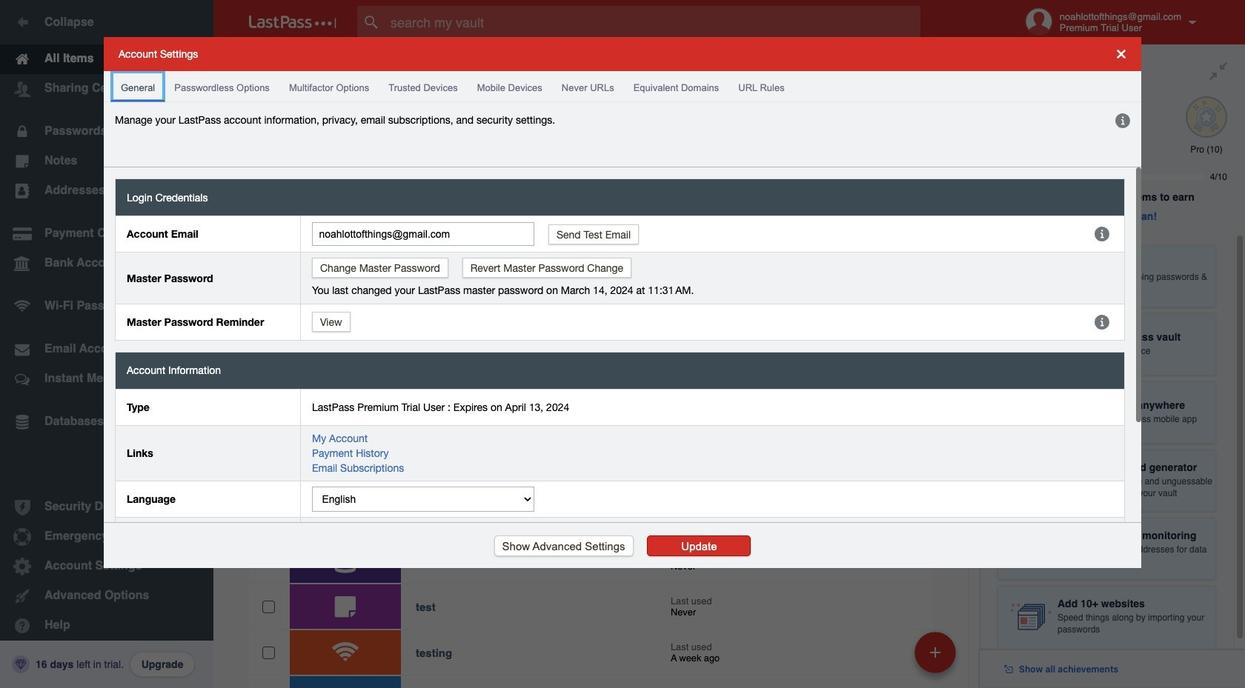 Task type: locate. For each thing, give the bounding box(es) containing it.
new item image
[[930, 648, 941, 658]]

lastpass image
[[249, 16, 337, 29]]

search my vault text field
[[357, 6, 950, 39]]

Search search field
[[357, 6, 950, 39]]



Task type: describe. For each thing, give the bounding box(es) containing it.
new item navigation
[[910, 628, 965, 689]]

vault options navigation
[[214, 44, 980, 89]]

main navigation navigation
[[0, 0, 214, 689]]



Task type: vqa. For each thing, say whether or not it's contained in the screenshot.
the New item element
no



